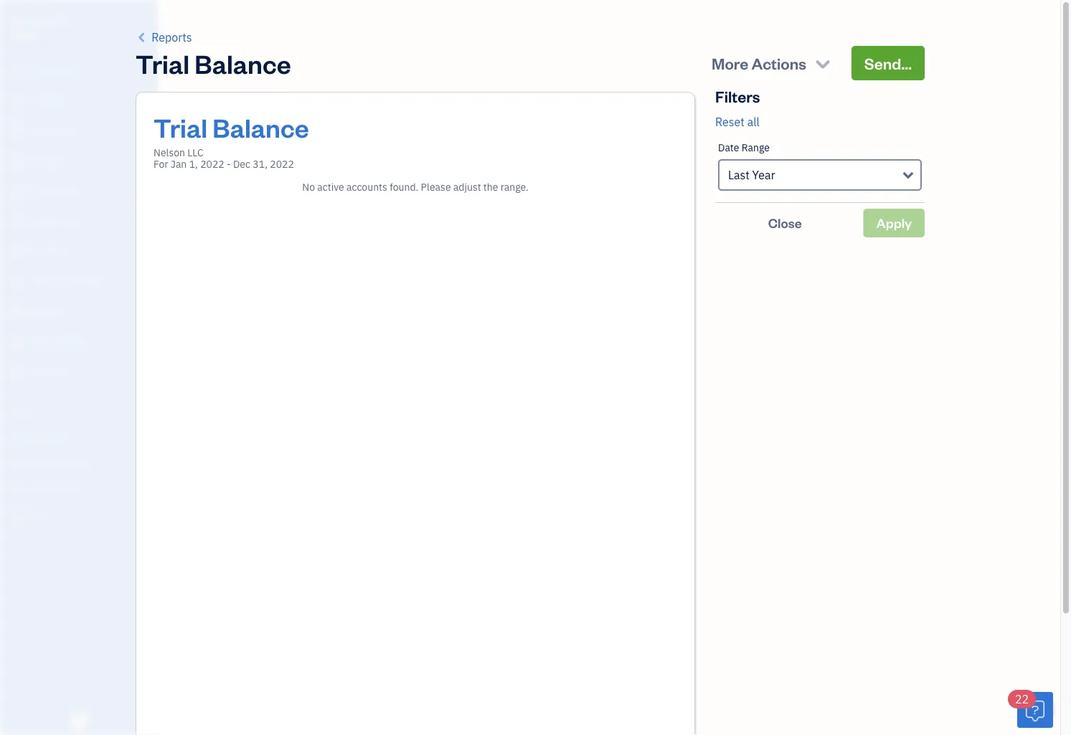 Task type: vqa. For each thing, say whether or not it's contained in the screenshot.
right Nelson
yes



Task type: describe. For each thing, give the bounding box(es) containing it.
and
[[35, 458, 50, 469]]

22
[[1016, 692, 1030, 707]]

items
[[11, 458, 33, 469]]

estimate image
[[9, 124, 27, 139]]

trial for trial balance nelson llc for jan 1, 2022 - dec 31, 2022
[[154, 110, 207, 144]]

reports
[[152, 30, 192, 45]]

accounts
[[347, 181, 388, 194]]

main element
[[0, 0, 194, 736]]

last
[[729, 168, 750, 183]]

more
[[712, 53, 749, 73]]

chart image
[[9, 335, 27, 350]]

found.
[[390, 181, 419, 194]]

report image
[[9, 365, 27, 380]]

bank connections link
[[4, 478, 154, 503]]

money image
[[9, 305, 27, 319]]

no active accounts found. please adjust the range.
[[302, 181, 529, 194]]

owner
[[11, 28, 40, 40]]

trial balance
[[136, 46, 291, 80]]

-
[[227, 158, 231, 171]]

services
[[52, 458, 87, 469]]

apps
[[11, 405, 32, 416]]

send…
[[865, 53, 912, 73]]

project image
[[9, 245, 27, 259]]

dashboard image
[[9, 64, 27, 78]]

items and services link
[[4, 452, 154, 477]]

reset all button
[[716, 113, 760, 131]]

team members link
[[4, 425, 154, 450]]

settings link
[[4, 505, 154, 530]]

resource center badge image
[[1018, 693, 1054, 729]]

adjust
[[454, 181, 481, 194]]

filters
[[716, 86, 761, 106]]

bank connections
[[11, 484, 84, 496]]

send… button
[[852, 46, 925, 80]]

team
[[11, 431, 33, 443]]

year
[[753, 168, 776, 183]]

2 2022 from the left
[[270, 158, 294, 171]]

trial for trial balance
[[136, 46, 190, 80]]

connections
[[33, 484, 84, 496]]

1 2022 from the left
[[200, 158, 224, 171]]

date range element
[[716, 131, 925, 203]]

no
[[302, 181, 315, 194]]

invoice image
[[9, 154, 27, 169]]

Date Range field
[[719, 159, 922, 191]]

timer image
[[9, 275, 27, 289]]

reset all
[[716, 114, 760, 130]]

date range
[[719, 141, 770, 154]]

dec
[[233, 158, 251, 171]]

range
[[742, 141, 770, 154]]

the
[[484, 181, 498, 194]]

chevronleft image
[[136, 29, 149, 46]]



Task type: locate. For each thing, give the bounding box(es) containing it.
22 button
[[1009, 691, 1054, 729]]

2022 right 31,
[[270, 158, 294, 171]]

1 vertical spatial trial
[[154, 110, 207, 144]]

0 horizontal spatial llc
[[46, 13, 66, 27]]

nelson inside trial balance nelson llc for jan 1, 2022 - dec 31, 2022
[[154, 146, 185, 159]]

trial
[[136, 46, 190, 80], [154, 110, 207, 144]]

0 horizontal spatial 2022
[[200, 158, 224, 171]]

reports button
[[136, 29, 192, 46]]

all
[[748, 114, 760, 130]]

llc inside trial balance nelson llc for jan 1, 2022 - dec 31, 2022
[[188, 146, 204, 159]]

0 horizontal spatial nelson
[[11, 13, 44, 27]]

trial balance nelson llc for jan 1, 2022 - dec 31, 2022
[[154, 110, 309, 171]]

balance inside trial balance nelson llc for jan 1, 2022 - dec 31, 2022
[[213, 110, 309, 144]]

balance for trial balance
[[195, 46, 291, 80]]

actions
[[752, 53, 807, 73]]

payment image
[[9, 184, 27, 199]]

team members
[[11, 431, 73, 443]]

items and services
[[11, 458, 87, 469]]

settings
[[11, 511, 44, 523]]

expense image
[[9, 215, 27, 229]]

0 vertical spatial trial
[[136, 46, 190, 80]]

1 vertical spatial nelson
[[154, 146, 185, 159]]

nelson inside "nelson llc owner"
[[11, 13, 44, 27]]

apps link
[[4, 398, 154, 424]]

1 vertical spatial balance
[[213, 110, 309, 144]]

nelson llc owner
[[11, 13, 66, 40]]

trial down reports
[[136, 46, 190, 80]]

trial up jan
[[154, 110, 207, 144]]

balance for trial balance nelson llc for jan 1, 2022 - dec 31, 2022
[[213, 110, 309, 144]]

llc inside "nelson llc owner"
[[46, 13, 66, 27]]

1 horizontal spatial nelson
[[154, 146, 185, 159]]

close
[[769, 215, 802, 232]]

31,
[[253, 158, 268, 171]]

2022 left -
[[200, 158, 224, 171]]

trial inside trial balance nelson llc for jan 1, 2022 - dec 31, 2022
[[154, 110, 207, 144]]

0 vertical spatial llc
[[46, 13, 66, 27]]

balance
[[195, 46, 291, 80], [213, 110, 309, 144]]

nelson left 1,
[[154, 146, 185, 159]]

more actions
[[712, 53, 807, 73]]

1 horizontal spatial llc
[[188, 146, 204, 159]]

date
[[719, 141, 740, 154]]

llc
[[46, 13, 66, 27], [188, 146, 204, 159]]

0 vertical spatial balance
[[195, 46, 291, 80]]

close button
[[716, 209, 855, 238]]

bank
[[11, 484, 31, 496]]

nelson up owner
[[11, 13, 44, 27]]

for
[[154, 158, 168, 171]]

chevrondown image
[[813, 53, 833, 73]]

members
[[35, 431, 73, 443]]

0 vertical spatial nelson
[[11, 13, 44, 27]]

client image
[[9, 94, 27, 108]]

reset
[[716, 114, 745, 130]]

1 horizontal spatial 2022
[[270, 158, 294, 171]]

more actions button
[[699, 46, 846, 80]]

please
[[421, 181, 451, 194]]

1 vertical spatial llc
[[188, 146, 204, 159]]

jan
[[171, 158, 187, 171]]

nelson
[[11, 13, 44, 27], [154, 146, 185, 159]]

2022
[[200, 158, 224, 171], [270, 158, 294, 171]]

last year
[[729, 168, 776, 183]]

active
[[317, 181, 344, 194]]

range.
[[501, 181, 529, 194]]

1,
[[189, 158, 198, 171]]

freshbooks image
[[67, 713, 90, 730]]



